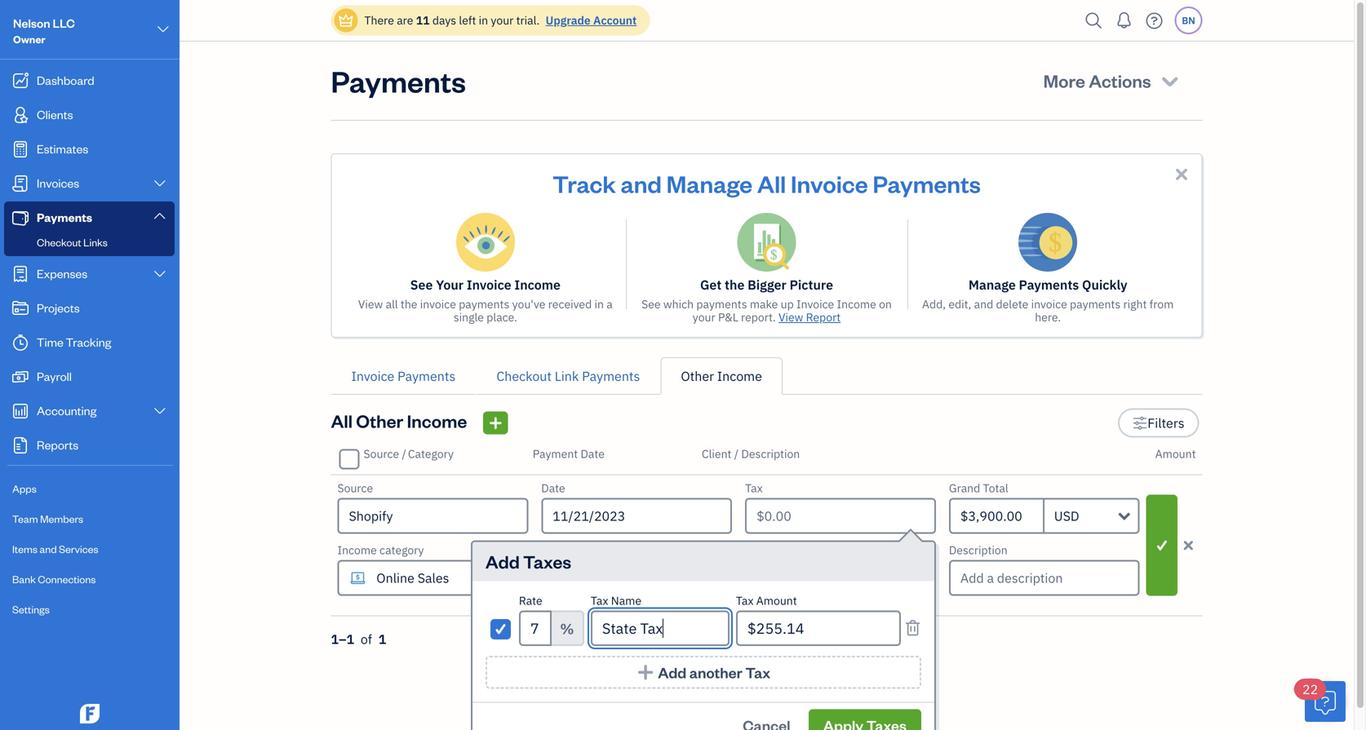 Task type: describe. For each thing, give the bounding box(es) containing it.
upgrade
[[546, 13, 591, 28]]

manage payments quickly add, edit, and delete invoice payments right from here.
[[922, 276, 1174, 325]]

source / category
[[364, 447, 454, 462]]

invoice inside see your invoice income view all the invoice payments you've received in a single place.
[[467, 276, 512, 293]]

another
[[690, 663, 743, 682]]

dashboard link
[[4, 64, 175, 97]]

see for which
[[642, 297, 661, 312]]

1 horizontal spatial all
[[757, 168, 786, 199]]

track
[[553, 168, 616, 199]]

1 horizontal spatial description
[[949, 543, 1008, 558]]

clients
[[37, 107, 73, 122]]

your
[[436, 276, 464, 293]]

amount button
[[1156, 447, 1196, 462]]

1 vertical spatial other
[[356, 409, 403, 433]]

resource center badge image
[[1305, 682, 1346, 722]]

projects
[[37, 300, 80, 315]]

crown image
[[338, 12, 355, 29]]

time tracking
[[37, 334, 111, 350]]

income up category
[[407, 409, 467, 433]]

1–1 of 1
[[331, 631, 386, 648]]

apps link
[[4, 475, 175, 504]]

dashboard
[[37, 72, 94, 88]]

actions
[[1089, 69, 1151, 92]]

close image
[[1173, 165, 1191, 184]]

which
[[664, 297, 694, 312]]

single
[[454, 310, 484, 325]]

freshbooks image
[[77, 704, 103, 724]]

other income link
[[661, 358, 783, 395]]

right
[[1124, 297, 1147, 312]]

bank connections link
[[4, 566, 175, 594]]

payments inside manage payments quickly add, edit, and delete invoice payments right from here.
[[1019, 276, 1079, 293]]

assign to client
[[745, 543, 823, 558]]

check image
[[493, 621, 508, 638]]

go to help image
[[1142, 9, 1168, 33]]

payments inside the "main" "element"
[[37, 209, 92, 225]]

total
[[983, 481, 1009, 496]]

there are 11 days left in your trial. upgrade account
[[364, 13, 637, 28]]

delete
[[996, 297, 1029, 312]]

view for view archived other income
[[690, 658, 716, 673]]

get the bigger picture image
[[738, 213, 796, 272]]

more actions button
[[1029, 61, 1196, 100]]

money image
[[11, 369, 30, 385]]

payroll
[[37, 369, 72, 384]]

add another tax
[[658, 663, 771, 682]]

tax for tax amount
[[736, 593, 754, 609]]

tax for tax name
[[591, 593, 609, 609]]

on
[[879, 297, 892, 312]]

invoice inside see which payments make up invoice income on your p&l report.
[[797, 297, 834, 312]]

save image
[[1148, 536, 1176, 555]]

your inside see which payments make up invoice income on your p&l report.
[[693, 310, 716, 325]]

nelson llc owner
[[13, 15, 75, 46]]

bn button
[[1175, 7, 1203, 34]]

estimates link
[[4, 133, 175, 166]]

team members
[[12, 512, 83, 526]]

here.
[[1035, 310, 1061, 325]]

services
[[59, 542, 98, 556]]

llc
[[53, 15, 75, 31]]

view for view report
[[779, 310, 804, 325]]

22 button
[[1295, 679, 1346, 722]]

0 horizontal spatial your
[[491, 13, 514, 28]]

account
[[593, 13, 637, 28]]

checkout for checkout link payments
[[497, 368, 552, 385]]

tax inside "button"
[[746, 663, 771, 682]]

online sales
[[377, 570, 449, 587]]

invoice for payments
[[1032, 297, 1068, 312]]

settings
[[12, 603, 50, 616]]

payment for payment method
[[541, 543, 587, 558]]

filters
[[1148, 415, 1185, 432]]

or deleted
[[741, 684, 793, 699]]

received
[[548, 297, 592, 312]]

connections
[[38, 573, 96, 586]]

view archived other income link
[[675, 649, 859, 682]]

in inside see your invoice income view all the invoice payments you've received in a single place.
[[595, 297, 604, 312]]

Date in MM/DD/YYYY format text field
[[541, 498, 732, 534]]

view archived other income
[[690, 658, 844, 673]]

taxes
[[523, 550, 571, 573]]

0 horizontal spatial description
[[742, 447, 800, 462]]

client
[[702, 447, 732, 462]]

0 horizontal spatial in
[[479, 13, 488, 28]]

name
[[611, 593, 642, 609]]

main element
[[0, 0, 220, 731]]

sales
[[418, 570, 449, 587]]

you've
[[512, 297, 546, 312]]

expenses
[[37, 266, 88, 281]]

and for services
[[40, 542, 57, 556]]

tax amount
[[736, 593, 797, 609]]

chart image
[[11, 403, 30, 420]]

the inside see your invoice income view all the invoice payments you've received in a single place.
[[401, 297, 418, 312]]

client / description
[[702, 447, 800, 462]]

client
[[795, 543, 823, 558]]

bank connections
[[12, 573, 96, 586]]

checkout for checkout links
[[37, 236, 81, 249]]

1
[[379, 631, 386, 648]]

checkout links link
[[7, 233, 171, 252]]

invoices
[[37, 175, 79, 191]]

checkout links
[[37, 236, 108, 249]]

and for manage
[[621, 168, 662, 199]]

invoices link
[[4, 167, 175, 200]]

checkout link payments link
[[476, 358, 661, 395]]

0 vertical spatial the
[[725, 276, 745, 293]]

checkout link payments
[[497, 368, 640, 385]]

income category
[[338, 543, 424, 558]]

are
[[397, 13, 413, 28]]

view report
[[779, 310, 841, 325]]

Description text field
[[949, 560, 1140, 596]]

reports
[[37, 437, 79, 453]]

estimate image
[[11, 141, 30, 158]]

Source text field
[[339, 500, 527, 533]]

search image
[[1081, 9, 1107, 33]]

payroll link
[[4, 361, 175, 393]]

rate
[[519, 593, 543, 609]]

Grand Total (USD) text field
[[949, 498, 1045, 534]]

1–1
[[331, 631, 354, 648]]

to
[[782, 543, 792, 558]]

report.
[[741, 310, 776, 325]]

tracking
[[66, 334, 111, 350]]

expenses link
[[4, 258, 175, 291]]

invoice for your
[[420, 297, 456, 312]]

income inside see your invoice income view all the invoice payments you've received in a single place.
[[515, 276, 561, 293]]

accounting
[[37, 403, 97, 418]]

chevron large down image for invoices
[[152, 177, 167, 190]]



Task type: vqa. For each thing, say whether or not it's contained in the screenshot.
"UPGRADE"
yes



Task type: locate. For each thing, give the bounding box(es) containing it.
1 vertical spatial all
[[331, 409, 353, 433]]

1 vertical spatial payment
[[541, 543, 587, 558]]

/ for description
[[734, 447, 739, 462]]

income up you've
[[515, 276, 561, 293]]

2 payments from the left
[[697, 297, 747, 312]]

quickly
[[1082, 276, 1128, 293]]

timer image
[[11, 335, 30, 351]]

see your invoice income view all the invoice payments you've received in a single place.
[[358, 276, 613, 325]]

add new other income entry image
[[488, 413, 503, 433]]

and inside "items and services" link
[[40, 542, 57, 556]]

11
[[416, 13, 430, 28]]

and right the "track"
[[621, 168, 662, 199]]

see left which
[[642, 297, 661, 312]]

2 invoice from the left
[[1032, 297, 1068, 312]]

other inside other income link
[[681, 368, 714, 385]]

tax up or deleted
[[746, 663, 771, 682]]

invoice inside see your invoice income view all the invoice payments you've received in a single place.
[[420, 297, 456, 312]]

income inside the view archived other income 'link'
[[804, 658, 844, 673]]

1 horizontal spatial /
[[734, 447, 739, 462]]

picture
[[790, 276, 833, 293]]

tax left name
[[591, 593, 609, 609]]

income
[[515, 276, 561, 293], [837, 297, 877, 312], [717, 368, 762, 385], [407, 409, 467, 433], [338, 543, 377, 558], [804, 658, 844, 673]]

notifications image
[[1111, 4, 1138, 37]]

0 horizontal spatial amount
[[757, 593, 797, 609]]

or
[[741, 684, 751, 699]]

0 vertical spatial and
[[621, 168, 662, 199]]

more
[[1044, 69, 1086, 92]]

description right the "client"
[[742, 447, 800, 462]]

accounting link
[[4, 395, 175, 428]]

1 vertical spatial checkout
[[497, 368, 552, 385]]

time
[[37, 334, 64, 350]]

other up source / category
[[356, 409, 403, 433]]

payments inside manage payments quickly add, edit, and delete invoice payments right from here.
[[1070, 297, 1121, 312]]

days
[[433, 13, 456, 28]]

payments for add,
[[1070, 297, 1121, 312]]

see for your
[[410, 276, 433, 293]]

other down which
[[681, 368, 714, 385]]

category
[[380, 543, 424, 558]]

and inside manage payments quickly add, edit, and delete invoice payments right from here.
[[974, 297, 994, 312]]

usd button
[[1045, 498, 1140, 534]]

invoice inside manage payments quickly add, edit, and delete invoice payments right from here.
[[1032, 297, 1068, 312]]

0 vertical spatial checkout
[[37, 236, 81, 249]]

project image
[[11, 300, 30, 317]]

settings link
[[4, 596, 175, 624]]

1 horizontal spatial and
[[621, 168, 662, 199]]

1 horizontal spatial in
[[595, 297, 604, 312]]

make
[[750, 297, 778, 312]]

0 horizontal spatial all
[[331, 409, 353, 433]]

0 horizontal spatial other
[[356, 409, 403, 433]]

Tax name text field
[[591, 611, 730, 647]]

see left your
[[410, 276, 433, 293]]

payments down 'get' on the top right of page
[[697, 297, 747, 312]]

time tracking link
[[4, 327, 175, 359]]

view left all
[[358, 297, 383, 312]]

owner
[[13, 32, 46, 46]]

invoice right delete
[[1032, 297, 1068, 312]]

0 vertical spatial source
[[364, 447, 399, 462]]

report
[[806, 310, 841, 325]]

view inside see your invoice income view all the invoice payments you've received in a single place.
[[358, 297, 383, 312]]

0 horizontal spatial checkout
[[37, 236, 81, 249]]

cancel image
[[1181, 536, 1196, 555]]

1 horizontal spatial other
[[681, 368, 714, 385]]

payments inside see which payments make up invoice income on your p&l report.
[[697, 297, 747, 312]]

0 vertical spatial description
[[742, 447, 800, 462]]

add another tax button
[[486, 656, 922, 689]]

2 horizontal spatial payments
[[1070, 297, 1121, 312]]

chevron large down image
[[152, 268, 167, 281]]

trial.
[[516, 13, 540, 28]]

1 vertical spatial see
[[642, 297, 661, 312]]

1 / from the left
[[402, 447, 406, 462]]

bn
[[1182, 14, 1196, 27]]

1 horizontal spatial date
[[581, 447, 605, 462]]

items and services link
[[4, 535, 175, 564]]

amount down the filters
[[1156, 447, 1196, 462]]

team members link
[[4, 505, 175, 534]]

$0.00 button
[[745, 498, 936, 534]]

payment down link
[[533, 447, 578, 462]]

0 horizontal spatial see
[[410, 276, 433, 293]]

and right edit,
[[974, 297, 994, 312]]

1 vertical spatial the
[[401, 297, 418, 312]]

income inside other income link
[[717, 368, 762, 385]]

add inside add another tax "button"
[[658, 663, 687, 682]]

income left on
[[837, 297, 877, 312]]

filters button
[[1118, 409, 1200, 438]]

0 horizontal spatial and
[[40, 542, 57, 556]]

get the bigger picture
[[700, 276, 833, 293]]

your
[[491, 13, 514, 28], [693, 310, 716, 325]]

payment date button
[[533, 447, 605, 462]]

0 horizontal spatial manage
[[667, 168, 753, 199]]

p&l
[[718, 310, 739, 325]]

0 vertical spatial other
[[681, 368, 714, 385]]

1 horizontal spatial amount
[[1156, 447, 1196, 462]]

amount
[[1156, 447, 1196, 462], [757, 593, 797, 609]]

income left the category
[[338, 543, 377, 558]]

add for add taxes
[[486, 550, 520, 573]]

1 payments from the left
[[459, 297, 510, 312]]

1 vertical spatial amount
[[757, 593, 797, 609]]

1 horizontal spatial see
[[642, 297, 661, 312]]

2 vertical spatial and
[[40, 542, 57, 556]]

tax name
[[591, 593, 642, 609]]

and
[[621, 168, 662, 199], [974, 297, 994, 312], [40, 542, 57, 556]]

income down amount (usd) text field
[[804, 658, 844, 673]]

other inside the view archived other income 'link'
[[770, 658, 802, 673]]

0 vertical spatial manage
[[667, 168, 753, 199]]

0 horizontal spatial payments
[[459, 297, 510, 312]]

chevron large down image
[[156, 20, 171, 39], [152, 177, 167, 190], [152, 209, 167, 222], [152, 405, 167, 418]]

report image
[[11, 438, 30, 454]]

add
[[486, 550, 520, 573], [658, 663, 687, 682]]

description
[[742, 447, 800, 462], [949, 543, 1008, 558]]

Amount (USD) text field
[[736, 611, 901, 647]]

see inside see which payments make up invoice income on your p&l report.
[[642, 297, 661, 312]]

1 horizontal spatial view
[[690, 658, 716, 673]]

0 horizontal spatial invoice
[[420, 297, 456, 312]]

add left taxes
[[486, 550, 520, 573]]

0 vertical spatial amount
[[1156, 447, 1196, 462]]

other up deleted "link"
[[770, 658, 802, 673]]

invoice down your
[[420, 297, 456, 312]]

client image
[[11, 107, 30, 123]]

date up date in mm/dd/yyyy format text field
[[581, 447, 605, 462]]

apps
[[12, 482, 37, 495]]

0 horizontal spatial date
[[541, 481, 565, 496]]

checkout up the expenses
[[37, 236, 81, 249]]

income inside see which payments make up invoice income on your p&l report.
[[837, 297, 877, 312]]

your left trial.
[[491, 13, 514, 28]]

your left p&l
[[693, 310, 716, 325]]

/ right the "client"
[[734, 447, 739, 462]]

more actions
[[1044, 69, 1151, 92]]

0 horizontal spatial add
[[486, 550, 520, 573]]

all up get the bigger picture
[[757, 168, 786, 199]]

2 horizontal spatial view
[[779, 310, 804, 325]]

add,
[[922, 297, 946, 312]]

up
[[781, 297, 794, 312]]

payment
[[533, 447, 578, 462], [541, 543, 587, 558]]

tax up $0.00
[[745, 481, 763, 496]]

chevron large down image for payments
[[152, 209, 167, 222]]

delete tax image
[[905, 619, 922, 638]]

source for source
[[338, 481, 373, 496]]

projects link
[[4, 292, 175, 325]]

1 horizontal spatial invoice
[[1032, 297, 1068, 312]]

expense image
[[11, 266, 30, 282]]

0 vertical spatial add
[[486, 550, 520, 573]]

source down source / category
[[338, 481, 373, 496]]

other income
[[681, 368, 762, 385]]

0 vertical spatial your
[[491, 13, 514, 28]]

all down invoice payments link
[[331, 409, 353, 433]]

other
[[681, 368, 714, 385], [356, 409, 403, 433], [770, 658, 802, 673]]

view right "make"
[[779, 310, 804, 325]]

/ left category
[[402, 447, 406, 462]]

source
[[364, 447, 399, 462], [338, 481, 373, 496]]

items and services
[[12, 542, 98, 556]]

amount up amount (usd) text field
[[757, 593, 797, 609]]

payment left method
[[541, 543, 587, 558]]

Tax Rate (Percentage) text field
[[519, 611, 552, 647]]

chevron large down image for accounting
[[152, 405, 167, 418]]

1 horizontal spatial your
[[693, 310, 716, 325]]

invoice image
[[11, 176, 30, 192]]

payment for payment date
[[533, 447, 578, 462]]

all
[[386, 297, 398, 312]]

0 vertical spatial all
[[757, 168, 786, 199]]

0 vertical spatial see
[[410, 276, 433, 293]]

description down grand total (usd) text box
[[949, 543, 1008, 558]]

in right left
[[479, 13, 488, 28]]

1 horizontal spatial checkout
[[497, 368, 552, 385]]

checkout left link
[[497, 368, 552, 385]]

and right items
[[40, 542, 57, 556]]

chevron large down image inside payments link
[[152, 209, 167, 222]]

Income category field
[[338, 560, 528, 596]]

the
[[725, 276, 745, 293], [401, 297, 418, 312]]

upgrade account link
[[543, 13, 637, 28]]

1 vertical spatial your
[[693, 310, 716, 325]]

0 horizontal spatial the
[[401, 297, 418, 312]]

manage inside manage payments quickly add, edit, and delete invoice payments right from here.
[[969, 276, 1016, 293]]

settings image
[[1133, 413, 1148, 433]]

tax down assign
[[736, 593, 754, 609]]

payments inside see your invoice income view all the invoice payments you've received in a single place.
[[459, 297, 510, 312]]

all other income
[[331, 409, 467, 433]]

chevron large down image inside "accounting" link
[[152, 405, 167, 418]]

dashboard image
[[11, 73, 30, 89]]

in left a at the top left
[[595, 297, 604, 312]]

3 payments from the left
[[1070, 297, 1121, 312]]

view inside 'link'
[[690, 658, 716, 673]]

plus image
[[636, 664, 655, 681]]

bigger
[[748, 276, 787, 293]]

1 horizontal spatial the
[[725, 276, 745, 293]]

grand
[[949, 481, 981, 496]]

payments for income
[[459, 297, 510, 312]]

1 horizontal spatial manage
[[969, 276, 1016, 293]]

the right all
[[401, 297, 418, 312]]

edit,
[[949, 297, 972, 312]]

1 vertical spatial and
[[974, 297, 994, 312]]

payment method
[[541, 543, 629, 558]]

payments down "quickly"
[[1070, 297, 1121, 312]]

0 vertical spatial payment
[[533, 447, 578, 462]]

source down all other income
[[364, 447, 399, 462]]

payments down your
[[459, 297, 510, 312]]

checkout inside the "main" "element"
[[37, 236, 81, 249]]

get
[[700, 276, 722, 293]]

method
[[589, 543, 629, 558]]

1 vertical spatial description
[[949, 543, 1008, 558]]

0 horizontal spatial /
[[402, 447, 406, 462]]

from
[[1150, 297, 1174, 312]]

checkout
[[37, 236, 81, 249], [497, 368, 552, 385]]

date down payment date
[[541, 481, 565, 496]]

2 horizontal spatial other
[[770, 658, 802, 673]]

1 horizontal spatial payments
[[697, 297, 747, 312]]

2 / from the left
[[734, 447, 739, 462]]

$0.00
[[757, 508, 792, 525]]

1 horizontal spatial add
[[658, 663, 687, 682]]

bank
[[12, 573, 36, 586]]

/ for category
[[402, 447, 406, 462]]

items
[[12, 542, 37, 556]]

chevrondown image
[[1159, 69, 1182, 92]]

tax for tax
[[745, 481, 763, 496]]

add right plus icon
[[658, 663, 687, 682]]

track and manage all invoice payments
[[553, 168, 981, 199]]

2 horizontal spatial and
[[974, 297, 994, 312]]

1 invoice from the left
[[420, 297, 456, 312]]

deleted
[[754, 684, 793, 699]]

0 vertical spatial date
[[581, 447, 605, 462]]

grand total
[[949, 481, 1009, 496]]

nelson
[[13, 15, 50, 31]]

members
[[40, 512, 83, 526]]

0 horizontal spatial view
[[358, 297, 383, 312]]

payment image
[[11, 210, 30, 226]]

22
[[1303, 681, 1318, 698]]

1 vertical spatial date
[[541, 481, 565, 496]]

see inside see your invoice income view all the invoice payments you've received in a single place.
[[410, 276, 433, 293]]

add for add another tax
[[658, 663, 687, 682]]

1 vertical spatial manage
[[969, 276, 1016, 293]]

see your invoice income image
[[456, 213, 515, 272]]

view left archived
[[690, 658, 716, 673]]

1 vertical spatial source
[[338, 481, 373, 496]]

1 vertical spatial in
[[595, 297, 604, 312]]

1 vertical spatial add
[[658, 663, 687, 682]]

2 vertical spatial other
[[770, 658, 802, 673]]

category
[[408, 447, 454, 462]]

income down p&l
[[717, 368, 762, 385]]

manage payments quickly image
[[1019, 213, 1078, 272]]

of
[[361, 631, 372, 648]]

source for source / category
[[364, 447, 399, 462]]

clients link
[[4, 99, 175, 131]]

there
[[364, 13, 394, 28]]

the right 'get' on the top right of page
[[725, 276, 745, 293]]

0 vertical spatial in
[[479, 13, 488, 28]]



